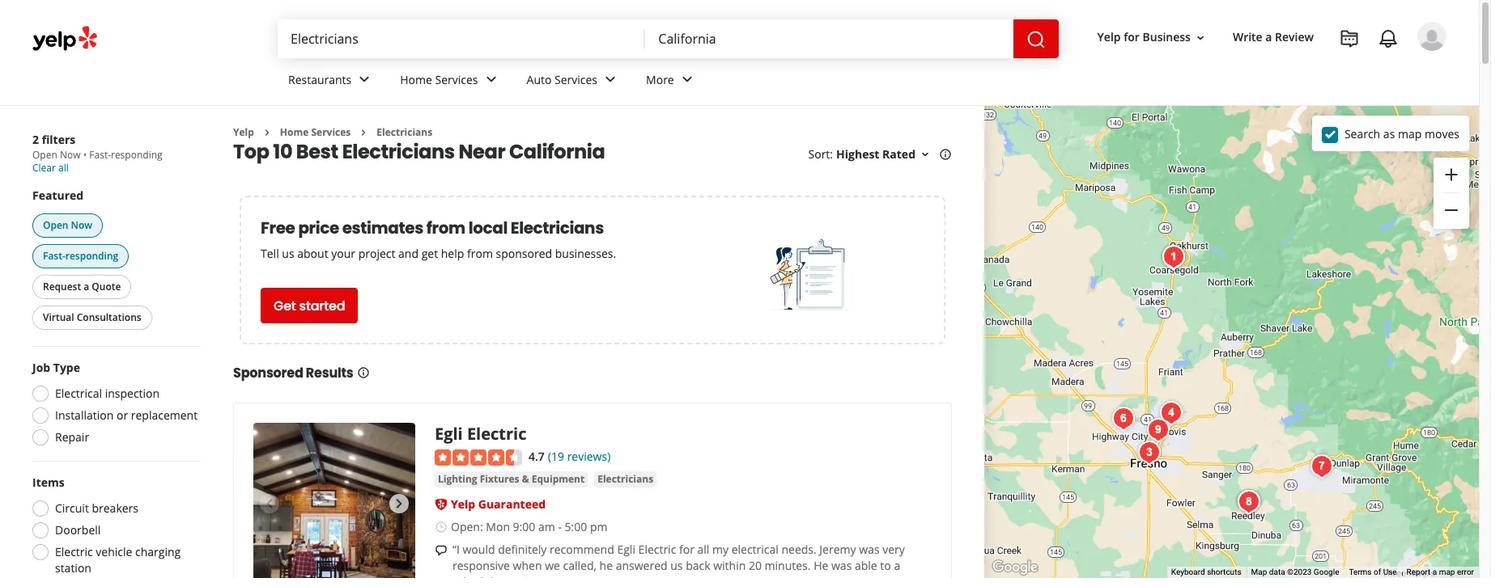 Task type: describe. For each thing, give the bounding box(es) containing it.
zoom in image
[[1442, 165, 1462, 184]]

business categories element
[[275, 58, 1447, 105]]

needs.
[[782, 543, 817, 558]]

zoom out image
[[1442, 201, 1462, 220]]

estimates
[[342, 217, 423, 240]]

open now button
[[32, 214, 103, 238]]

a for report
[[1433, 568, 1437, 577]]

yelp for yelp guaranteed
[[451, 497, 475, 513]]

16 clock v2 image
[[435, 521, 448, 534]]

business
[[1143, 30, 1191, 45]]

a inside '"i would definitely recommend egli electric for all my electrical needs. jeremy was very responsive when we called, he answered us back within 20 minutes. he was able to a schedule us…"'
[[894, 559, 901, 574]]

highest rated
[[836, 147, 916, 162]]

report
[[1407, 568, 1431, 577]]

yelp for business button
[[1091, 23, 1214, 52]]

electricians inside button
[[598, 473, 654, 487]]

am
[[538, 520, 555, 535]]

0 horizontal spatial from
[[427, 217, 465, 240]]

free
[[261, 217, 295, 240]]

write a review link
[[1227, 23, 1321, 52]]

map for error
[[1439, 568, 1455, 577]]

1 vertical spatial from
[[467, 246, 493, 262]]

within
[[713, 559, 746, 574]]

get started button
[[261, 289, 358, 324]]

auto
[[527, 72, 552, 87]]

guaranteed
[[478, 497, 546, 513]]

mon
[[486, 520, 510, 535]]

electric inside '"i would definitely recommend egli electric for all my electrical needs. jeremy was very responsive when we called, he answered us back within 20 minutes. he was able to a schedule us…"'
[[639, 543, 676, 558]]

fast-responding
[[43, 249, 118, 263]]

&
[[522, 473, 529, 487]]

all inside 2 filters open now • fast-responding clear all
[[58, 161, 69, 175]]

keyboard
[[1172, 568, 1205, 577]]

virtual
[[43, 311, 74, 325]]

valley unique electric & solar image
[[1155, 398, 1187, 430]]

terms of use
[[1349, 568, 1397, 577]]

search
[[1345, 126, 1381, 141]]

home inside "business categories" element
[[400, 72, 432, 87]]

circuit
[[55, 501, 89, 517]]

review
[[1275, 30, 1314, 45]]

minutes.
[[765, 559, 811, 574]]

24 chevron down v2 image for auto services
[[601, 70, 620, 89]]

egli electric link
[[435, 424, 527, 446]]

next image
[[389, 495, 409, 514]]

16 chevron right v2 image for electricians
[[357, 126, 370, 139]]

installation
[[55, 408, 114, 423]]

write
[[1233, 30, 1263, 45]]

Find text field
[[291, 30, 633, 48]]

map data ©2023 google
[[1251, 568, 1340, 577]]

recommend
[[550, 543, 614, 558]]

fast- inside button
[[43, 249, 65, 263]]

consultations
[[77, 311, 141, 325]]

egli electric image
[[253, 424, 415, 579]]

electricians left 'near'
[[377, 126, 433, 139]]

1 horizontal spatial 16 info v2 image
[[939, 148, 952, 161]]

and
[[398, 246, 419, 262]]

us inside '"i would definitely recommend egli electric for all my electrical needs. jeremy was very responsive when we called, he answered us back within 20 minutes. he was able to a schedule us…"'
[[671, 559, 683, 574]]

google image
[[989, 558, 1042, 579]]

your
[[331, 246, 356, 262]]

0 horizontal spatial was
[[832, 559, 852, 574]]

started
[[299, 297, 345, 316]]

5:00
[[565, 520, 587, 535]]

error
[[1457, 568, 1474, 577]]

all inside '"i would definitely recommend egli electric for all my electrical needs. jeremy was very responsive when we called, he answered us back within 20 minutes. he was able to a schedule us…"'
[[698, 543, 710, 558]]

moves
[[1425, 126, 1460, 141]]

able
[[855, 559, 878, 574]]

us inside free price estimates from local electricians tell us about your project and get help from sponsored businesses.
[[282, 246, 294, 262]]

a for write
[[1266, 30, 1272, 45]]

projects image
[[1340, 29, 1360, 49]]

open inside open now button
[[43, 219, 68, 232]]

Near text field
[[659, 30, 1000, 48]]

keyboard shortcuts
[[1172, 568, 1242, 577]]

lighting fixtures & equipment
[[438, 473, 585, 487]]

nolan p. image
[[1418, 22, 1447, 51]]

option group containing items
[[28, 475, 201, 579]]

about
[[297, 246, 328, 262]]

sponsored
[[233, 365, 303, 383]]

quote
[[92, 280, 121, 294]]

egli inside '"i would definitely recommend egli electric for all my electrical needs. jeremy was very responsive when we called, he answered us back within 20 minutes. he was able to a schedule us…"'
[[617, 543, 636, 558]]

sponsored
[[496, 246, 552, 262]]

a for request
[[84, 280, 89, 294]]

yelp for yelp link on the top left of the page
[[233, 126, 254, 139]]

clear
[[32, 161, 56, 175]]

lighting
[[438, 473, 477, 487]]

open:
[[451, 520, 483, 535]]

replacement
[[131, 408, 198, 423]]

as
[[1384, 126, 1395, 141]]

electricians button
[[595, 472, 657, 488]]

report a map error link
[[1407, 568, 1474, 577]]

24 chevron down v2 image
[[678, 70, 697, 89]]

0 horizontal spatial services
[[311, 126, 351, 139]]

more link
[[633, 58, 710, 105]]

mks electric image
[[1142, 415, 1174, 447]]

0 horizontal spatial home services
[[280, 126, 351, 139]]

terms
[[1349, 568, 1372, 577]]

project
[[358, 246, 395, 262]]

1 horizontal spatial electric
[[467, 424, 527, 446]]

yelp guaranteed
[[451, 497, 546, 513]]

definitely
[[498, 543, 547, 558]]

0 vertical spatial home services link
[[387, 58, 514, 105]]

help
[[441, 246, 464, 262]]

top 10 best electricians near california
[[233, 139, 605, 166]]

user actions element
[[1085, 20, 1470, 120]]

use
[[1384, 568, 1397, 577]]

auto services
[[527, 72, 598, 87]]

0 horizontal spatial 16 info v2 image
[[357, 367, 370, 380]]

fast- inside 2 filters open now • fast-responding clear all
[[89, 148, 111, 162]]

or
[[117, 408, 128, 423]]

yelp link
[[233, 126, 254, 139]]

businesses.
[[555, 246, 616, 262]]

yelp guaranteed button
[[451, 497, 546, 513]]

station
[[55, 561, 91, 577]]

responding inside fast-responding button
[[65, 249, 118, 263]]

filters
[[42, 132, 76, 147]]

16 chevron down v2 image for yelp for business
[[1194, 31, 1207, 44]]

map region
[[809, 101, 1491, 579]]

2
[[32, 132, 39, 147]]

electrical
[[55, 386, 102, 402]]

highest
[[836, 147, 880, 162]]

best
[[296, 139, 338, 166]]



Task type: vqa. For each thing, say whether or not it's contained in the screenshot.
Yelp for Business Yelp
yes



Task type: locate. For each thing, give the bounding box(es) containing it.
0 vertical spatial electricians link
[[377, 126, 433, 139]]

electric up answered
[[639, 543, 676, 558]]

fast- right •
[[89, 148, 111, 162]]

electricians
[[377, 126, 433, 139], [342, 139, 455, 166], [511, 217, 604, 240], [598, 473, 654, 487]]

electricians link left 'near'
[[377, 126, 433, 139]]

0 vertical spatial open
[[32, 148, 57, 162]]

2 horizontal spatial yelp
[[1098, 30, 1121, 45]]

9:00
[[513, 520, 536, 535]]

featured group
[[29, 188, 201, 334]]

electric vehicle charging station
[[55, 545, 181, 577]]

1 horizontal spatial was
[[859, 543, 880, 558]]

group
[[1434, 158, 1470, 229]]

16 chevron down v2 image inside yelp for business button
[[1194, 31, 1207, 44]]

more
[[646, 72, 674, 87]]

featured
[[32, 188, 84, 203]]

electricians link down reviews)
[[595, 472, 657, 488]]

local
[[469, 217, 508, 240]]

3 24 chevron down v2 image from the left
[[601, 70, 620, 89]]

1 vertical spatial all
[[698, 543, 710, 558]]

10
[[273, 139, 292, 166]]

0 vertical spatial home
[[400, 72, 432, 87]]

0 horizontal spatial all
[[58, 161, 69, 175]]

1 vertical spatial yelp
[[233, 126, 254, 139]]

0 vertical spatial all
[[58, 161, 69, 175]]

1 vertical spatial egli
[[617, 543, 636, 558]]

fast- up "request"
[[43, 249, 65, 263]]

responding right •
[[111, 148, 162, 162]]

search image
[[1026, 30, 1046, 49]]

0 horizontal spatial 24 chevron down v2 image
[[355, 70, 374, 89]]

(19
[[548, 450, 564, 465]]

option group
[[28, 360, 201, 451], [28, 475, 201, 579]]

for up back in the bottom of the page
[[679, 543, 695, 558]]

1 horizontal spatial none field
[[659, 30, 1000, 48]]

0 vertical spatial option group
[[28, 360, 201, 451]]

"i would definitely recommend egli electric for all my electrical needs. jeremy was very responsive when we called, he answered us back within 20 minutes. he was able to a schedule us…"
[[453, 543, 905, 579]]

16 chevron right v2 image right yelp link on the top left of the page
[[261, 126, 274, 139]]

electric up station
[[55, 545, 93, 560]]

1 horizontal spatial egli
[[617, 543, 636, 558]]

0 horizontal spatial yelp
[[233, 126, 254, 139]]

map for moves
[[1398, 126, 1422, 141]]

free price estimates from local electricians tell us about your project and get help from sponsored businesses.
[[261, 217, 616, 262]]

was up able
[[859, 543, 880, 558]]

16 chevron right v2 image
[[261, 126, 274, 139], [357, 126, 370, 139]]

1 option group from the top
[[28, 360, 201, 451]]

electric inside electric vehicle charging station
[[55, 545, 93, 560]]

0 vertical spatial 16 info v2 image
[[939, 148, 952, 161]]

open inside 2 filters open now • fast-responding clear all
[[32, 148, 57, 162]]

charging
[[135, 545, 181, 560]]

2 horizontal spatial electric
[[639, 543, 676, 558]]

home down find text field
[[400, 72, 432, 87]]

16 chevron down v2 image right rated
[[919, 148, 932, 161]]

16 info v2 image
[[939, 148, 952, 161], [357, 367, 370, 380]]

selsor electric image
[[1107, 403, 1140, 436]]

0 vertical spatial us
[[282, 246, 294, 262]]

electricians down reviews)
[[598, 473, 654, 487]]

a inside button
[[84, 280, 89, 294]]

fast-responding button
[[32, 245, 129, 269]]

16 chevron down v2 image inside highest rated popup button
[[919, 148, 932, 161]]

egli electric image
[[1233, 487, 1265, 519], [1233, 487, 1265, 519]]

2 16 chevron right v2 image from the left
[[357, 126, 370, 139]]

j grunwald repair image
[[1306, 451, 1338, 483]]

0 vertical spatial responding
[[111, 148, 162, 162]]

(19 reviews)
[[548, 450, 611, 465]]

a inside 'link'
[[1266, 30, 1272, 45]]

24 chevron down v2 image inside home services link
[[481, 70, 501, 89]]

0 vertical spatial yelp
[[1098, 30, 1121, 45]]

responding up request a quote
[[65, 249, 118, 263]]

0 vertical spatial 16 chevron down v2 image
[[1194, 31, 1207, 44]]

map
[[1251, 568, 1267, 577]]

2 horizontal spatial services
[[555, 72, 598, 87]]

electricians inside free price estimates from local electricians tell us about your project and get help from sponsored businesses.
[[511, 217, 604, 240]]

1 vertical spatial now
[[71, 219, 92, 232]]

24 chevron down v2 image for restaurants
[[355, 70, 374, 89]]

None search field
[[278, 19, 1062, 58]]

services down find field
[[435, 72, 478, 87]]

restaurants
[[288, 72, 352, 87]]

24 chevron down v2 image inside auto services link
[[601, 70, 620, 89]]

0 horizontal spatial fast-
[[43, 249, 65, 263]]

1 vertical spatial home services link
[[280, 126, 351, 139]]

1 horizontal spatial home
[[400, 72, 432, 87]]

type
[[53, 360, 80, 376]]

electricians link for yelp
[[377, 126, 433, 139]]

1 24 chevron down v2 image from the left
[[355, 70, 374, 89]]

job type
[[32, 360, 80, 376]]

restaurants link
[[275, 58, 387, 105]]

a left quote
[[84, 280, 89, 294]]

1 horizontal spatial for
[[1124, 30, 1140, 45]]

1 vertical spatial 16 chevron down v2 image
[[919, 148, 932, 161]]

0 vertical spatial home services
[[400, 72, 478, 87]]

1 vertical spatial option group
[[28, 475, 201, 579]]

services down restaurants link
[[311, 126, 351, 139]]

electricians link for egli electric
[[595, 472, 657, 488]]

1 vertical spatial fast-
[[43, 249, 65, 263]]

map
[[1398, 126, 1422, 141], [1439, 568, 1455, 577]]

1 vertical spatial home
[[280, 126, 309, 139]]

get started
[[274, 297, 345, 316]]

•
[[83, 148, 87, 162]]

0 vertical spatial fast-
[[89, 148, 111, 162]]

keyboard shortcuts button
[[1172, 568, 1242, 579]]

none field find
[[291, 30, 633, 48]]

repair
[[55, 430, 89, 445]]

responding
[[111, 148, 162, 162], [65, 249, 118, 263]]

1 horizontal spatial 16 chevron right v2 image
[[357, 126, 370, 139]]

16 info v2 image right results
[[357, 367, 370, 380]]

1 horizontal spatial map
[[1439, 568, 1455, 577]]

1 horizontal spatial home services link
[[387, 58, 514, 105]]

1 vertical spatial us
[[671, 559, 683, 574]]

1 vertical spatial responding
[[65, 249, 118, 263]]

equipment
[[532, 473, 585, 487]]

breakers
[[92, 501, 138, 517]]

1 horizontal spatial yelp
[[451, 497, 475, 513]]

1 horizontal spatial electricians link
[[595, 472, 657, 488]]

none field near
[[659, 30, 1000, 48]]

sponsored results
[[233, 365, 353, 383]]

0 vertical spatial egli
[[435, 424, 463, 446]]

16 info v2 image right rated
[[939, 148, 952, 161]]

when
[[513, 559, 542, 574]]

yelp
[[1098, 30, 1121, 45], [233, 126, 254, 139], [451, 497, 475, 513]]

open: mon 9:00 am - 5:00 pm
[[451, 520, 608, 535]]

notifications image
[[1379, 29, 1398, 49]]

4.7 star rating image
[[435, 450, 522, 466]]

home services inside "business categories" element
[[400, 72, 478, 87]]

16 chevron right v2 image for home services
[[261, 126, 274, 139]]

1 16 chevron right v2 image from the left
[[261, 126, 274, 139]]

for inside '"i would definitely recommend egli electric for all my electrical needs. jeremy was very responsive when we called, he answered us back within 20 minutes. he was able to a schedule us…"'
[[679, 543, 695, 558]]

all
[[58, 161, 69, 175], [698, 543, 710, 558]]

to
[[880, 559, 891, 574]]

answered
[[616, 559, 668, 574]]

1 horizontal spatial home services
[[400, 72, 478, 87]]

0 vertical spatial map
[[1398, 126, 1422, 141]]

0 vertical spatial was
[[859, 543, 880, 558]]

electric up 4.7 star rating image on the bottom
[[467, 424, 527, 446]]

shortcuts
[[1207, 568, 1242, 577]]

egli up answered
[[617, 543, 636, 558]]

highest rated button
[[836, 147, 932, 162]]

electrical inspection
[[55, 386, 160, 402]]

yelp up open:
[[451, 497, 475, 513]]

we
[[545, 559, 560, 574]]

responding inside 2 filters open now • fast-responding clear all
[[111, 148, 162, 162]]

1 horizontal spatial fast-
[[89, 148, 111, 162]]

now inside button
[[71, 219, 92, 232]]

for
[[1124, 30, 1140, 45], [679, 543, 695, 558]]

2 option group from the top
[[28, 475, 201, 579]]

1 vertical spatial was
[[832, 559, 852, 574]]

for left business
[[1124, 30, 1140, 45]]

campanella electric image
[[1157, 241, 1190, 274]]

virtual consultations button
[[32, 306, 152, 330]]

0 horizontal spatial home services link
[[280, 126, 351, 139]]

request a quote
[[43, 280, 121, 294]]

request
[[43, 280, 81, 294]]

from down local
[[467, 246, 493, 262]]

24 chevron down v2 image left auto
[[481, 70, 501, 89]]

0 vertical spatial for
[[1124, 30, 1140, 45]]

electricians up businesses.
[[511, 217, 604, 240]]

terms of use link
[[1349, 568, 1397, 577]]

map right as
[[1398, 126, 1422, 141]]

1 vertical spatial for
[[679, 543, 695, 558]]

open down 2
[[32, 148, 57, 162]]

24 chevron down v2 image right restaurants
[[355, 70, 374, 89]]

yelp for yelp for business
[[1098, 30, 1121, 45]]

electrical
[[732, 543, 779, 558]]

open down featured
[[43, 219, 68, 232]]

all right clear
[[58, 161, 69, 175]]

for inside button
[[1124, 30, 1140, 45]]

fast-
[[89, 148, 111, 162], [43, 249, 65, 263]]

services right auto
[[555, 72, 598, 87]]

a right report
[[1433, 568, 1437, 577]]

jeremy
[[820, 543, 856, 558]]

2 none field from the left
[[659, 30, 1000, 48]]

4.7
[[529, 450, 545, 465]]

24 chevron down v2 image inside restaurants link
[[355, 70, 374, 89]]

option group containing job type
[[28, 360, 201, 451]]

16 chevron right v2 image right best
[[357, 126, 370, 139]]

2 horizontal spatial 24 chevron down v2 image
[[601, 70, 620, 89]]

yelp left 10
[[233, 126, 254, 139]]

home services
[[400, 72, 478, 87], [280, 126, 351, 139]]

24 chevron down v2 image
[[355, 70, 374, 89], [481, 70, 501, 89], [601, 70, 620, 89]]

1 none field from the left
[[291, 30, 633, 48]]

from up help
[[427, 217, 465, 240]]

2 vertical spatial yelp
[[451, 497, 475, 513]]

pie fuerza image
[[1133, 437, 1166, 470]]

1 horizontal spatial 16 chevron down v2 image
[[1194, 31, 1207, 44]]

circuit breakers
[[55, 501, 138, 517]]

0 vertical spatial from
[[427, 217, 465, 240]]

2 24 chevron down v2 image from the left
[[481, 70, 501, 89]]

sbrega electric image
[[1157, 242, 1190, 274]]

auto services link
[[514, 58, 633, 105]]

virtual consultations
[[43, 311, 141, 325]]

open now
[[43, 219, 92, 232]]

egli up 4.7 star rating image on the bottom
[[435, 424, 463, 446]]

0 horizontal spatial egli
[[435, 424, 463, 446]]

us left back in the bottom of the page
[[671, 559, 683, 574]]

0 horizontal spatial electricians link
[[377, 126, 433, 139]]

1 vertical spatial open
[[43, 219, 68, 232]]

was
[[859, 543, 880, 558], [832, 559, 852, 574]]

google
[[1314, 568, 1340, 577]]

would
[[463, 543, 495, 558]]

electric
[[467, 424, 527, 446], [639, 543, 676, 558], [55, 545, 93, 560]]

fixtures
[[480, 473, 519, 487]]

services inside auto services link
[[555, 72, 598, 87]]

home services link down find field
[[387, 58, 514, 105]]

1 horizontal spatial from
[[467, 246, 493, 262]]

slideshow element
[[253, 424, 415, 579]]

iconyelpguaranteedbadgesmall image
[[435, 499, 448, 512], [435, 499, 448, 512]]

my
[[713, 543, 729, 558]]

16 chevron down v2 image
[[1194, 31, 1207, 44], [919, 148, 932, 161]]

egli electric
[[435, 424, 527, 446]]

all up back in the bottom of the page
[[698, 543, 710, 558]]

0 horizontal spatial 16 chevron down v2 image
[[919, 148, 932, 161]]

now up fast-responding
[[71, 219, 92, 232]]

home right top on the top of page
[[280, 126, 309, 139]]

free price estimates from local electricians image
[[770, 236, 851, 317]]

job
[[32, 360, 50, 376]]

yelp for business
[[1098, 30, 1191, 45]]

16 chevron down v2 image right business
[[1194, 31, 1207, 44]]

0 horizontal spatial map
[[1398, 126, 1422, 141]]

report a map error
[[1407, 568, 1474, 577]]

home services link down restaurants link
[[280, 126, 351, 139]]

now inside 2 filters open now • fast-responding clear all
[[60, 148, 81, 162]]

home services down find text field
[[400, 72, 478, 87]]

1 vertical spatial map
[[1439, 568, 1455, 577]]

clear all link
[[32, 161, 69, 175]]

was down jeremy
[[832, 559, 852, 574]]

rated
[[883, 147, 916, 162]]

write a review
[[1233, 30, 1314, 45]]

california
[[509, 139, 605, 166]]

data
[[1269, 568, 1286, 577]]

previous image
[[260, 495, 279, 514]]

0 horizontal spatial none field
[[291, 30, 633, 48]]

16 chevron down v2 image for highest rated
[[919, 148, 932, 161]]

very
[[883, 543, 905, 558]]

1 horizontal spatial 24 chevron down v2 image
[[481, 70, 501, 89]]

-
[[558, 520, 562, 535]]

a right write
[[1266, 30, 1272, 45]]

1 horizontal spatial services
[[435, 72, 478, 87]]

0 horizontal spatial for
[[679, 543, 695, 558]]

now left •
[[60, 148, 81, 162]]

us right tell at the top left of the page
[[282, 246, 294, 262]]

24 chevron down v2 image right auto services
[[601, 70, 620, 89]]

vehicle
[[96, 545, 132, 560]]

0 horizontal spatial 16 chevron right v2 image
[[261, 126, 274, 139]]

16 speech v2 image
[[435, 545, 448, 558]]

us
[[282, 246, 294, 262], [671, 559, 683, 574]]

0 horizontal spatial us
[[282, 246, 294, 262]]

0 horizontal spatial home
[[280, 126, 309, 139]]

yelp inside button
[[1098, 30, 1121, 45]]

schedule
[[453, 575, 500, 579]]

1 vertical spatial home services
[[280, 126, 351, 139]]

1 vertical spatial 16 info v2 image
[[357, 367, 370, 380]]

search as map moves
[[1345, 126, 1460, 141]]

map left "error"
[[1439, 568, 1455, 577]]

24 chevron down v2 image for home services
[[481, 70, 501, 89]]

None field
[[291, 30, 633, 48], [659, 30, 1000, 48]]

1 vertical spatial electricians link
[[595, 472, 657, 488]]

pm
[[590, 520, 608, 535]]

0 horizontal spatial electric
[[55, 545, 93, 560]]

electricians up estimates
[[342, 139, 455, 166]]

1 horizontal spatial us
[[671, 559, 683, 574]]

0 vertical spatial now
[[60, 148, 81, 162]]

1 horizontal spatial all
[[698, 543, 710, 558]]

a right to
[[894, 559, 901, 574]]

home services down restaurants link
[[280, 126, 351, 139]]

lighting fixtures & equipment button
[[435, 472, 588, 488]]

yelp left business
[[1098, 30, 1121, 45]]



